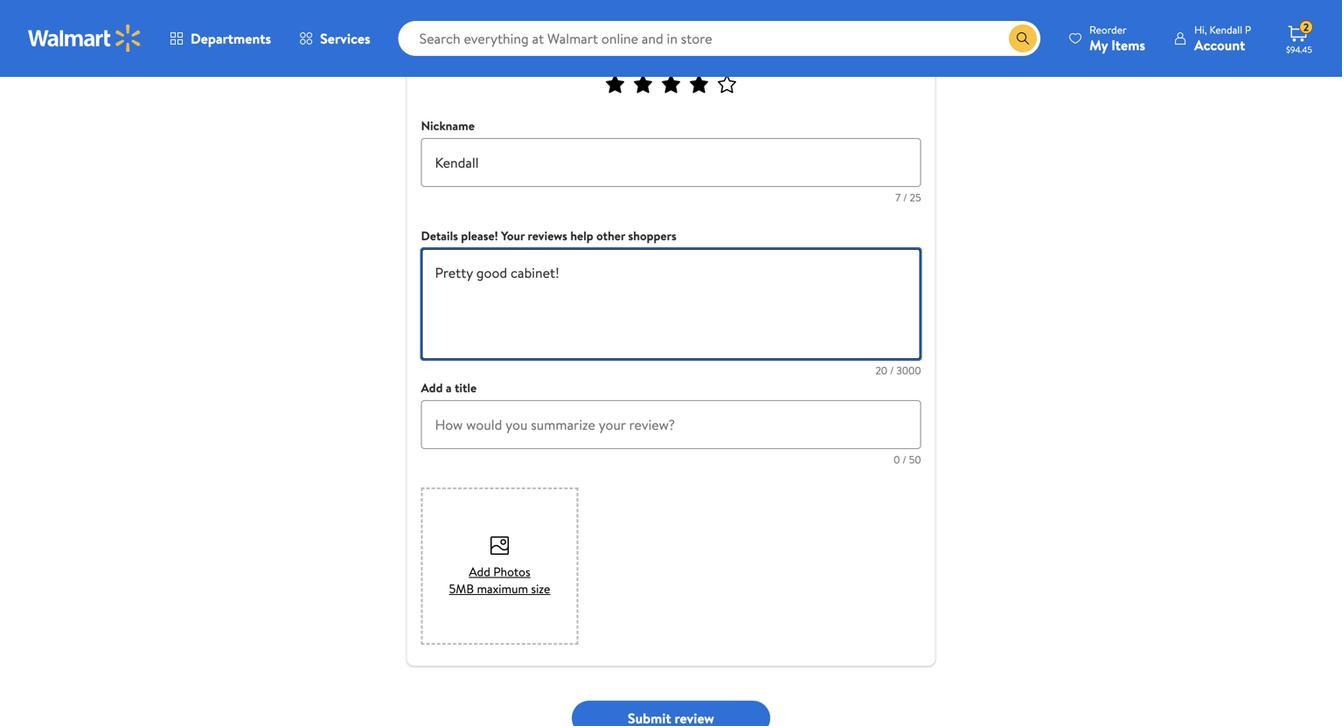 Task type: vqa. For each thing, say whether or not it's contained in the screenshot.
right do
no



Task type: describe. For each thing, give the bounding box(es) containing it.
25
[[910, 190, 922, 205]]

/ for title
[[903, 453, 907, 468]]

3000
[[897, 363, 922, 378]]

50
[[909, 453, 922, 468]]

services button
[[285, 17, 385, 59]]

hi, kendall p account
[[1195, 22, 1252, 55]]

departments
[[191, 29, 271, 48]]

0 vertical spatial /
[[904, 190, 908, 205]]

select
[[594, 48, 632, 67]]

7 / 25
[[896, 190, 922, 205]]

account
[[1195, 35, 1246, 55]]

Add a title text field
[[421, 401, 922, 450]]

size
[[531, 581, 550, 598]]

Search search field
[[399, 21, 1041, 56]]

Walmart Site-Wide search field
[[399, 21, 1041, 56]]

my
[[1090, 35, 1108, 55]]

services
[[320, 29, 371, 48]]

add for a
[[421, 380, 443, 397]]

(required)
[[688, 48, 748, 67]]

add a title
[[421, 380, 477, 397]]

kendall
[[1210, 22, 1243, 37]]

2
[[1304, 20, 1310, 35]]

add for photos
[[469, 564, 491, 581]]

reorder my items
[[1090, 22, 1146, 55]]

0 / 50
[[894, 453, 922, 468]]

add photos 5mb maximum size
[[449, 564, 550, 598]]

departments button
[[156, 17, 285, 59]]

shoppers
[[628, 227, 677, 244]]

please!
[[461, 227, 498, 244]]

a for add
[[446, 380, 452, 397]]



Task type: locate. For each thing, give the bounding box(es) containing it.
details please! your reviews help other shoppers
[[421, 227, 677, 244]]

0 vertical spatial add
[[421, 380, 443, 397]]

20
[[876, 363, 888, 378]]

a for select
[[635, 48, 642, 67]]

other
[[597, 227, 625, 244]]

photos
[[494, 564, 531, 581]]

0 horizontal spatial add
[[421, 380, 443, 397]]

Details please! Your reviews help other shoppers text field
[[421, 248, 922, 360]]

7
[[896, 190, 901, 205]]

1 vertical spatial /
[[890, 363, 894, 378]]

rating
[[645, 48, 685, 67]]

add
[[421, 380, 443, 397], [469, 564, 491, 581]]

add left title
[[421, 380, 443, 397]]

20 / 3000
[[876, 363, 922, 378]]

select a rating (required)
[[594, 48, 748, 67]]

walmart image
[[28, 24, 142, 52]]

your
[[501, 227, 525, 244]]

/ right 7
[[904, 190, 908, 205]]

maximum
[[477, 581, 528, 598]]

add left photos
[[469, 564, 491, 581]]

$94.45
[[1287, 44, 1313, 56]]

/ right 0
[[903, 453, 907, 468]]

0 vertical spatial a
[[635, 48, 642, 67]]

add inside add photos 5mb maximum size
[[469, 564, 491, 581]]

hi,
[[1195, 22, 1208, 37]]

details
[[421, 227, 458, 244]]

reviews
[[528, 227, 568, 244]]

reorder
[[1090, 22, 1127, 37]]

5mb
[[449, 581, 474, 598]]

/ right 20
[[890, 363, 894, 378]]

1 vertical spatial a
[[446, 380, 452, 397]]

title
[[455, 380, 477, 397]]

2 vertical spatial /
[[903, 453, 907, 468]]

0 horizontal spatial a
[[446, 380, 452, 397]]

search icon image
[[1016, 31, 1030, 45]]

1 vertical spatial add
[[469, 564, 491, 581]]

1 horizontal spatial add
[[469, 564, 491, 581]]

p
[[1245, 22, 1252, 37]]

0
[[894, 453, 900, 468]]

a left title
[[446, 380, 452, 397]]

/ for your
[[890, 363, 894, 378]]

a
[[635, 48, 642, 67], [446, 380, 452, 397]]

items
[[1112, 35, 1146, 55]]

Nickname text field
[[421, 138, 922, 187]]

help
[[571, 227, 594, 244]]

a right select at the top left of the page
[[635, 48, 642, 67]]

/
[[904, 190, 908, 205], [890, 363, 894, 378], [903, 453, 907, 468]]

nickname
[[421, 117, 475, 134]]

1 horizontal spatial a
[[635, 48, 642, 67]]



